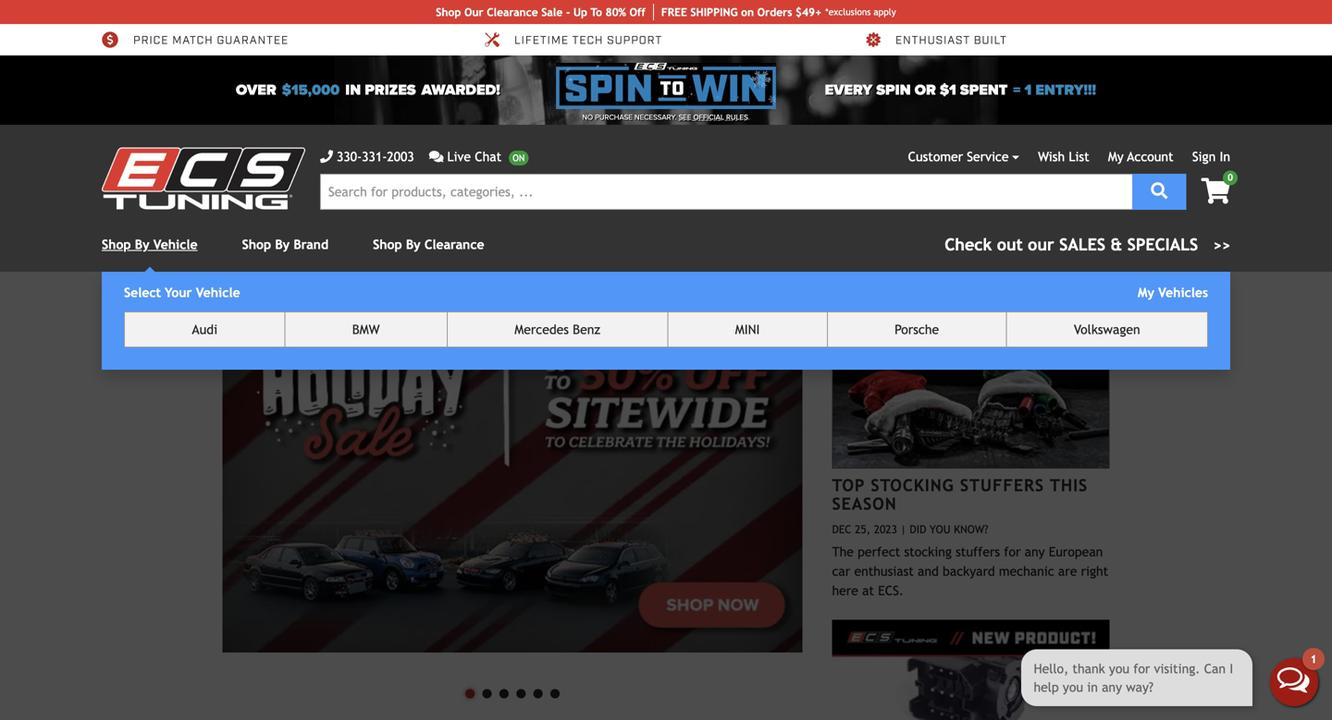 Task type: locate. For each thing, give the bounding box(es) containing it.
mercedes
[[515, 322, 569, 337]]

in
[[1220, 149, 1230, 164]]

0 vertical spatial my
[[1108, 149, 1124, 164]]

clearance right our
[[487, 6, 538, 19]]

330-
[[337, 149, 362, 164]]

enthusiast
[[895, 33, 970, 48]]

shop right brand
[[373, 237, 402, 252]]

backyard
[[943, 564, 995, 579]]

1 vertical spatial vehicle
[[196, 285, 240, 300]]

select your vehicle
[[124, 285, 240, 300]]

0 vertical spatial clearance
[[487, 6, 538, 19]]

here
[[832, 584, 858, 598]]

my for my vehicles
[[1138, 285, 1154, 300]]

my account link
[[1108, 149, 1174, 164]]

330-331-2003 link
[[320, 147, 414, 167]]

0 vertical spatial vehicle
[[153, 237, 198, 252]]

benz
[[573, 322, 600, 337]]

vehicle
[[153, 237, 198, 252], [196, 285, 240, 300]]

1 horizontal spatial clearance
[[487, 6, 538, 19]]

live chat
[[447, 149, 502, 164]]

my vehicles link
[[1138, 285, 1208, 300]]

price match guarantee
[[133, 33, 289, 48]]

shop our clearance sale - up to 80% off link
[[436, 4, 654, 20]]

2 horizontal spatial by
[[406, 237, 421, 252]]

news
[[966, 317, 1020, 340]]

3 by from the left
[[406, 237, 421, 252]]

0 horizontal spatial clearance
[[424, 237, 484, 252]]

shop for shop by vehicle
[[102, 237, 131, 252]]

=
[[1013, 81, 1021, 99]]

no
[[582, 113, 593, 122]]

know?
[[954, 523, 988, 536]]

by
[[135, 237, 149, 252], [275, 237, 290, 252], [406, 237, 421, 252]]

• • • • • •
[[462, 673, 563, 711]]

built
[[974, 33, 1007, 48]]

5 • from the left
[[529, 673, 546, 711]]

331-
[[362, 149, 387, 164]]

shop up the select
[[102, 237, 131, 252]]

shop left brand
[[242, 237, 271, 252]]

orders
[[757, 6, 792, 19]]

at
[[862, 584, 874, 598]]

1 by from the left
[[135, 237, 149, 252]]

list
[[1069, 149, 1089, 164]]

1 horizontal spatial my
[[1138, 285, 1154, 300]]

3 • from the left
[[496, 673, 512, 711]]

and
[[918, 564, 939, 579]]

shop
[[436, 6, 461, 19], [102, 237, 131, 252], [242, 237, 271, 252], [373, 237, 402, 252]]

shop left our
[[436, 6, 461, 19]]

prizes
[[365, 81, 416, 99]]

any
[[1025, 545, 1045, 559]]

1 horizontal spatial by
[[275, 237, 290, 252]]

|
[[901, 523, 906, 536]]

sale
[[541, 6, 563, 19]]

rules
[[726, 113, 748, 122]]

by down '2003'
[[406, 237, 421, 252]]

car
[[832, 564, 850, 579]]

vehicle up audi
[[196, 285, 240, 300]]

search image
[[1151, 183, 1168, 199]]

specials
[[1127, 235, 1198, 254]]

did
[[910, 523, 926, 536]]

vehicle for shop by vehicle
[[153, 237, 198, 252]]

by left brand
[[275, 237, 290, 252]]

shop by brand
[[242, 237, 328, 252]]

ecs tuning image
[[102, 148, 305, 210]]

mechanic
[[999, 564, 1054, 579]]

my left account at the top of the page
[[1108, 149, 1124, 164]]

by up the select
[[135, 237, 149, 252]]

my account
[[1108, 149, 1174, 164]]

0 horizontal spatial my
[[1108, 149, 1124, 164]]

1 vertical spatial clearance
[[424, 237, 484, 252]]

are
[[1058, 564, 1077, 579]]

my left vehicles at right
[[1138, 285, 1154, 300]]

necessary.
[[635, 113, 677, 122]]

by for vehicle
[[135, 237, 149, 252]]

ecs tuning 'spin to win' contest logo image
[[556, 63, 776, 109]]

sign
[[1192, 149, 1216, 164]]

vehicle up your
[[153, 237, 198, 252]]

ecs news
[[922, 317, 1020, 340]]

european
[[1049, 545, 1103, 559]]

2023
[[874, 523, 897, 536]]

customer service button
[[908, 147, 1019, 167]]

vehicles
[[1158, 285, 1208, 300]]

1 vertical spatial my
[[1138, 285, 1154, 300]]

mercedes benz
[[515, 322, 600, 337]]

shop for shop by clearance
[[373, 237, 402, 252]]

price match guarantee link
[[102, 31, 289, 48]]

sales & specials
[[1059, 235, 1198, 254]]

customer
[[908, 149, 963, 164]]

my
[[1108, 149, 1124, 164], [1138, 285, 1154, 300]]

season
[[832, 494, 897, 514]]

this
[[1050, 476, 1088, 495]]

lifetime tech support
[[514, 33, 663, 48]]

tech
[[572, 33, 603, 48]]

our
[[464, 6, 483, 19]]

2 by from the left
[[275, 237, 290, 252]]

in
[[345, 81, 361, 99]]

spent
[[960, 81, 1008, 99]]

clearance for by
[[424, 237, 484, 252]]

0 horizontal spatial by
[[135, 237, 149, 252]]

generic - ecs holiday sale image
[[222, 316, 802, 653]]

1 • from the left
[[462, 673, 479, 711]]

shop by clearance link
[[373, 237, 484, 252]]

dec
[[832, 523, 851, 536]]

my for my account
[[1108, 149, 1124, 164]]

stuffers
[[960, 476, 1044, 495]]

volkswagen
[[1074, 322, 1140, 337]]

clearance down live
[[424, 237, 484, 252]]



Task type: vqa. For each thing, say whether or not it's contained in the screenshot.
Terms.
no



Task type: describe. For each thing, give the bounding box(es) containing it.
sales & specials link
[[945, 232, 1230, 257]]

support
[[607, 33, 663, 48]]

by for brand
[[275, 237, 290, 252]]

shopping cart image
[[1201, 178, 1230, 204]]

new bremmen parts w10 w11 engine ignition switch image
[[832, 620, 1110, 721]]

4 • from the left
[[512, 673, 529, 711]]

account
[[1127, 149, 1174, 164]]

shop by clearance
[[373, 237, 484, 252]]

view all
[[1059, 324, 1101, 335]]

free
[[661, 6, 687, 19]]

$49+
[[796, 6, 822, 19]]

bmw
[[352, 322, 380, 337]]

*exclusions
[[825, 6, 871, 17]]

select
[[124, 285, 161, 300]]

sales
[[1059, 235, 1106, 254]]

clearance for our
[[487, 6, 538, 19]]

80%
[[606, 6, 626, 19]]

*exclusions apply link
[[825, 5, 896, 19]]

mini
[[735, 322, 760, 337]]

ecs
[[922, 317, 959, 340]]

free ship ping on orders $49+ *exclusions apply
[[661, 6, 896, 19]]

6 • from the left
[[546, 673, 563, 711]]

lifetime
[[514, 33, 569, 48]]

wish list
[[1038, 149, 1089, 164]]

shop for shop by brand
[[242, 237, 271, 252]]

top
[[832, 476, 865, 495]]

0 link
[[1186, 171, 1238, 206]]

you
[[930, 523, 951, 536]]

view
[[1059, 324, 1084, 335]]

or
[[915, 81, 936, 99]]

purchase
[[595, 113, 633, 122]]

shop by vehicle link
[[102, 237, 198, 252]]

no purchase necessary. see official rules .
[[582, 113, 750, 122]]

ecs.
[[878, 584, 904, 598]]

stocking
[[904, 545, 952, 559]]

over $15,000 in prizes
[[236, 81, 416, 99]]

right
[[1081, 564, 1108, 579]]

Search text field
[[320, 174, 1132, 210]]

phone image
[[320, 150, 333, 163]]

shop by brand link
[[242, 237, 328, 252]]

audi
[[192, 322, 217, 337]]

over
[[236, 81, 276, 99]]

vehicle for select your vehicle
[[196, 285, 240, 300]]

top stocking stuffers this season image
[[832, 349, 1110, 469]]

for
[[1004, 545, 1021, 559]]

enthusiast
[[854, 564, 914, 579]]

spin
[[876, 81, 911, 99]]

porsche
[[895, 322, 939, 337]]

2 • from the left
[[479, 673, 496, 711]]

live chat link
[[429, 147, 528, 167]]

customer service
[[908, 149, 1009, 164]]

price
[[133, 33, 169, 48]]

all
[[1087, 324, 1101, 335]]

lifetime tech support link
[[483, 31, 663, 48]]

by for clearance
[[406, 237, 421, 252]]

my vehicles
[[1138, 285, 1208, 300]]

guarantee
[[217, 33, 289, 48]]

&
[[1111, 235, 1122, 254]]

25,
[[855, 523, 871, 536]]

entry!!!
[[1035, 81, 1096, 99]]

shop our clearance sale - up to 80% off
[[436, 6, 645, 19]]

shop for shop our clearance sale - up to 80% off
[[436, 6, 461, 19]]

your
[[165, 285, 192, 300]]

$15,000
[[282, 81, 340, 99]]

.
[[748, 113, 750, 122]]

enthusiast built link
[[864, 31, 1007, 48]]

shop by vehicle
[[102, 237, 198, 252]]

comments image
[[429, 150, 444, 163]]

on
[[741, 6, 754, 19]]

every
[[825, 81, 872, 99]]

live
[[447, 149, 471, 164]]

top stocking stuffers this season
[[832, 476, 1088, 514]]

off
[[629, 6, 645, 19]]

service
[[967, 149, 1009, 164]]

stocking
[[871, 476, 954, 495]]

chat
[[475, 149, 502, 164]]

perfect
[[858, 545, 900, 559]]

see official rules link
[[679, 112, 748, 123]]

330-331-2003
[[337, 149, 414, 164]]

brand
[[294, 237, 328, 252]]

sign in
[[1192, 149, 1230, 164]]

up
[[573, 6, 587, 19]]

see
[[679, 113, 691, 122]]

stuffers
[[956, 545, 1000, 559]]



